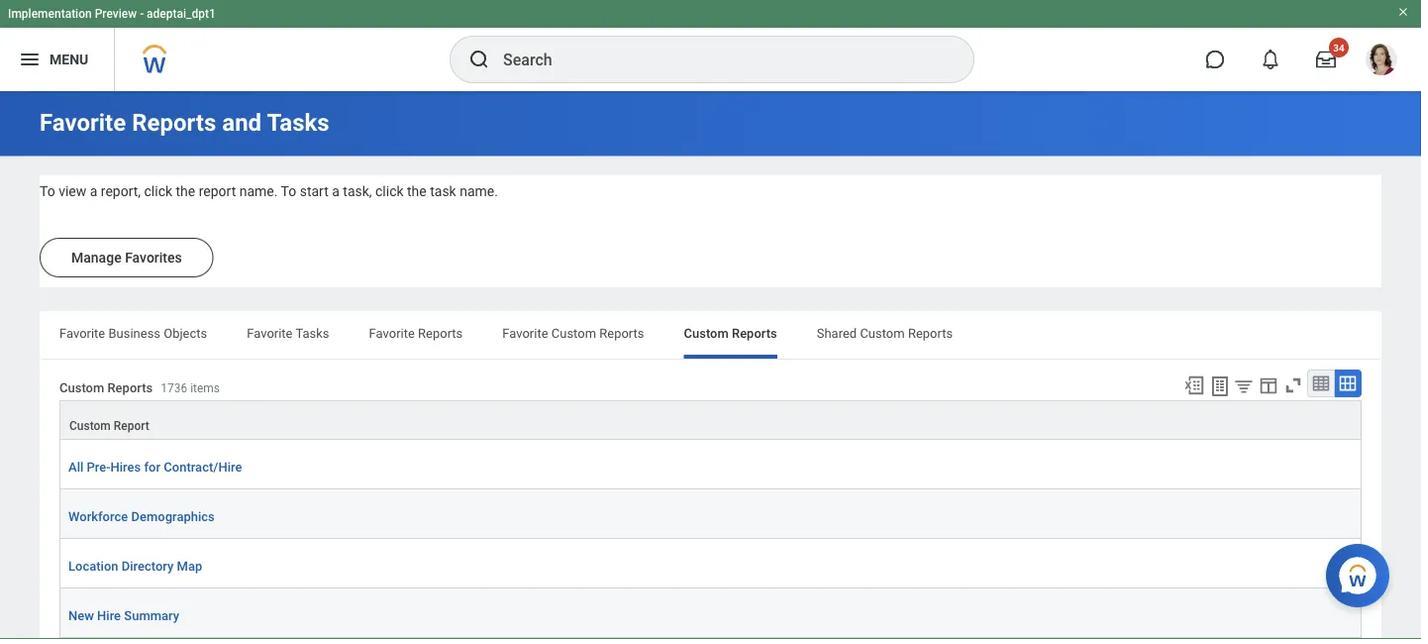 Task type: describe. For each thing, give the bounding box(es) containing it.
export to excel image
[[1184, 375, 1206, 396]]

map
[[177, 559, 202, 573]]

shared custom reports
[[817, 326, 953, 340]]

business
[[108, 326, 161, 340]]

custom report
[[69, 419, 149, 433]]

-
[[140, 7, 144, 21]]

2 click from the left
[[376, 183, 404, 200]]

favorite for favorite reports and tasks
[[40, 109, 126, 137]]

task,
[[343, 183, 372, 200]]

favorite business objects
[[59, 326, 207, 340]]

workforce
[[68, 509, 128, 524]]

workforce demographics link
[[68, 506, 215, 526]]

search image
[[468, 48, 491, 71]]

all pre-hires for contract/hire
[[68, 459, 242, 474]]

favorite for favorite reports
[[369, 326, 415, 340]]

new
[[68, 608, 94, 623]]

close environment banner image
[[1398, 6, 1410, 18]]

to view a report, click the report name. to start a task, click the task name.
[[40, 183, 498, 200]]

export to worksheets image
[[1209, 375, 1233, 398]]

reports for custom reports
[[732, 326, 778, 340]]

1 a from the left
[[90, 183, 97, 200]]

manage favorites button
[[40, 238, 214, 278]]

2 the from the left
[[407, 183, 427, 200]]

new hire summary
[[68, 608, 179, 623]]

fullscreen image
[[1283, 375, 1305, 396]]

location
[[68, 559, 118, 573]]

implementation
[[8, 7, 92, 21]]

favorite for favorite business objects
[[59, 326, 105, 340]]

custom reports
[[684, 326, 778, 340]]

for
[[144, 459, 161, 474]]

all pre-hires for contract/hire link
[[68, 456, 242, 477]]

tab list inside favorite reports and tasks main content
[[40, 311, 1382, 359]]

custom for custom reports 1736 items
[[59, 380, 104, 395]]

1736
[[161, 381, 187, 395]]

contract/hire
[[164, 459, 242, 474]]

items
[[190, 381, 220, 395]]

menu button
[[0, 28, 114, 91]]

toolbar inside favorite reports and tasks main content
[[1175, 370, 1362, 400]]

all
[[68, 459, 84, 474]]

34 button
[[1305, 38, 1350, 81]]

34
[[1334, 42, 1345, 54]]

1 to from the left
[[40, 183, 55, 200]]

demographics
[[131, 509, 215, 524]]

report
[[114, 419, 149, 433]]

notifications large image
[[1261, 50, 1281, 69]]

pre-
[[87, 459, 111, 474]]

cell inside favorite reports and tasks main content
[[59, 638, 1362, 639]]

tasks inside tab list
[[296, 326, 330, 340]]

report,
[[101, 183, 141, 200]]

workforce demographics
[[68, 509, 215, 524]]

manage favorites
[[71, 249, 182, 266]]



Task type: locate. For each thing, give the bounding box(es) containing it.
favorite for favorite custom reports
[[503, 326, 549, 340]]

1 vertical spatial tasks
[[296, 326, 330, 340]]

directory
[[122, 559, 174, 573]]

favorite reports and tasks
[[40, 109, 330, 137]]

2 to from the left
[[281, 183, 297, 200]]

custom inside popup button
[[69, 419, 111, 433]]

1 name. from the left
[[239, 183, 278, 200]]

1 horizontal spatial click
[[376, 183, 404, 200]]

0 vertical spatial tasks
[[267, 109, 330, 137]]

2 a from the left
[[332, 183, 340, 200]]

select to filter grid data image
[[1234, 376, 1255, 396]]

location directory map link
[[68, 555, 202, 576]]

favorite
[[40, 109, 126, 137], [59, 326, 105, 340], [247, 326, 293, 340], [369, 326, 415, 340], [503, 326, 549, 340]]

click right report,
[[144, 183, 172, 200]]

click right task,
[[376, 183, 404, 200]]

the
[[176, 183, 195, 200], [407, 183, 427, 200]]

name. right task
[[460, 183, 498, 200]]

start
[[300, 183, 329, 200]]

0 horizontal spatial a
[[90, 183, 97, 200]]

menu banner
[[0, 0, 1422, 91]]

report
[[199, 183, 236, 200]]

2 name. from the left
[[460, 183, 498, 200]]

summary
[[124, 608, 179, 623]]

favorite reports
[[369, 326, 463, 340]]

and
[[222, 109, 262, 137]]

location directory map
[[68, 559, 202, 573]]

cell
[[59, 638, 1362, 639]]

objects
[[164, 326, 207, 340]]

adeptai_dpt1
[[147, 7, 216, 21]]

table image
[[1312, 374, 1332, 393]]

justify image
[[18, 48, 42, 71]]

custom for custom reports
[[684, 326, 729, 340]]

name. right report
[[239, 183, 278, 200]]

1 click from the left
[[144, 183, 172, 200]]

a right start
[[332, 183, 340, 200]]

hire
[[97, 608, 121, 623]]

custom reports 1736 items
[[59, 380, 220, 395]]

0 horizontal spatial name.
[[239, 183, 278, 200]]

hires
[[111, 459, 141, 474]]

preview
[[95, 7, 137, 21]]

1 the from the left
[[176, 183, 195, 200]]

favorite for favorite tasks
[[247, 326, 293, 340]]

name.
[[239, 183, 278, 200], [460, 183, 498, 200]]

custom for custom report
[[69, 419, 111, 433]]

a
[[90, 183, 97, 200], [332, 183, 340, 200]]

profile logan mcneil image
[[1366, 44, 1398, 79]]

favorites
[[125, 249, 182, 266]]

0 horizontal spatial the
[[176, 183, 195, 200]]

toolbar
[[1175, 370, 1362, 400]]

reports
[[132, 109, 216, 137], [418, 326, 463, 340], [600, 326, 645, 340], [732, 326, 778, 340], [909, 326, 953, 340], [108, 380, 153, 395]]

the left task
[[407, 183, 427, 200]]

expand table image
[[1339, 374, 1358, 393]]

to left view
[[40, 183, 55, 200]]

custom report row
[[59, 400, 1362, 440]]

Search Workday  search field
[[503, 38, 933, 81]]

tab list containing favorite business objects
[[40, 311, 1382, 359]]

click
[[144, 183, 172, 200], [376, 183, 404, 200]]

reports for custom reports 1736 items
[[108, 380, 153, 395]]

0 horizontal spatial click
[[144, 183, 172, 200]]

the left report
[[176, 183, 195, 200]]

task
[[430, 183, 457, 200]]

new hire summary link
[[68, 605, 179, 625]]

implementation preview -   adeptai_dpt1
[[8, 7, 216, 21]]

view
[[59, 183, 86, 200]]

tasks
[[267, 109, 330, 137], [296, 326, 330, 340]]

shared
[[817, 326, 857, 340]]

favorite tasks
[[247, 326, 330, 340]]

click to view/edit grid preferences image
[[1258, 375, 1280, 396]]

favorite custom reports
[[503, 326, 645, 340]]

reports for favorite reports and tasks
[[132, 109, 216, 137]]

inbox large image
[[1317, 50, 1337, 69]]

reports for favorite reports
[[418, 326, 463, 340]]

1 horizontal spatial a
[[332, 183, 340, 200]]

custom report button
[[60, 401, 1361, 439]]

0 horizontal spatial to
[[40, 183, 55, 200]]

1 horizontal spatial the
[[407, 183, 427, 200]]

to left start
[[281, 183, 297, 200]]

tab list
[[40, 311, 1382, 359]]

manage
[[71, 249, 122, 266]]

1 horizontal spatial name.
[[460, 183, 498, 200]]

menu
[[50, 51, 88, 67]]

1 horizontal spatial to
[[281, 183, 297, 200]]

favorite reports and tasks main content
[[0, 91, 1422, 639]]

a right view
[[90, 183, 97, 200]]

custom
[[552, 326, 597, 340], [684, 326, 729, 340], [860, 326, 905, 340], [59, 380, 104, 395], [69, 419, 111, 433]]

to
[[40, 183, 55, 200], [281, 183, 297, 200]]



Task type: vqa. For each thing, say whether or not it's contained in the screenshot.
bottommost Talent
no



